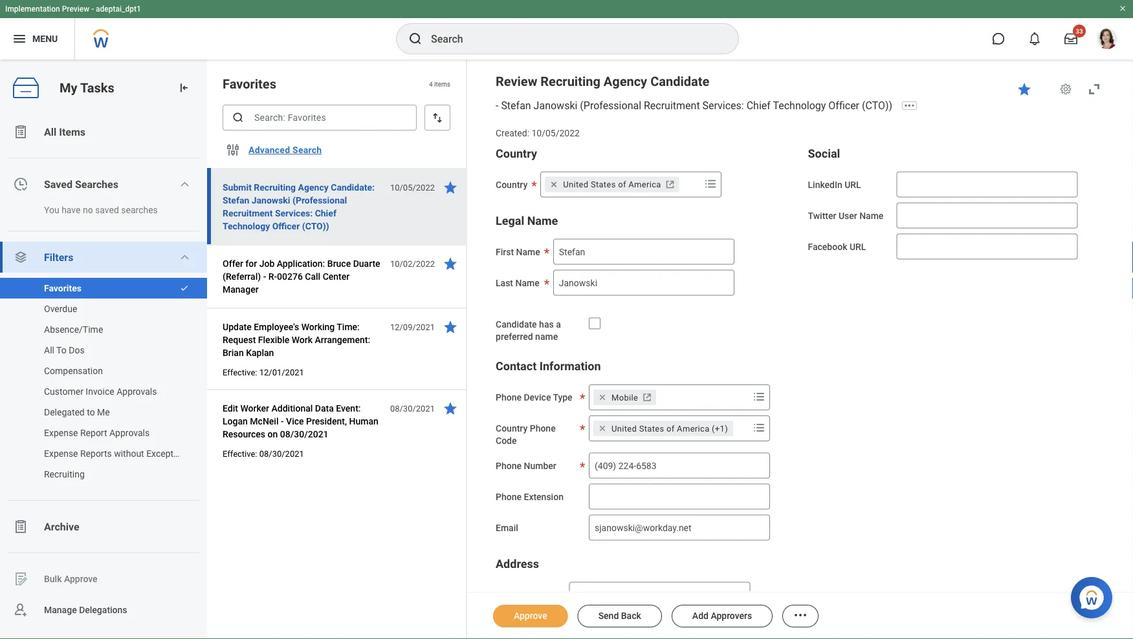 Task type: locate. For each thing, give the bounding box(es) containing it.
phone for phone number
[[496, 461, 522, 472]]

country up code
[[496, 424, 527, 435]]

phone device type
[[496, 393, 572, 404]]

technology inside submit recruiting agency candidate: stefan janowski (professional recruitment services: chief technology officer (cto))
[[223, 221, 270, 232]]

name right user
[[859, 211, 884, 221]]

country phone code
[[496, 424, 556, 447]]

america for country phone code
[[677, 424, 710, 434]]

1 vertical spatial approve
[[514, 611, 547, 622]]

0 horizontal spatial favorites
[[44, 283, 82, 294]]

manage up favorites button
[[44, 262, 77, 273]]

manage down bulk
[[44, 605, 77, 616]]

filters right perspective image on the left top of page
[[44, 251, 73, 264]]

1 vertical spatial chief
[[315, 208, 336, 219]]

line
[[531, 591, 549, 601]]

(professional inside submit recruiting agency candidate: stefan janowski (professional recruitment services: chief technology officer (cto))
[[292, 195, 347, 206]]

1 horizontal spatial of
[[666, 424, 675, 434]]

phone extension
[[496, 492, 564, 503]]

2 vertical spatial x small image
[[596, 423, 609, 436]]

1 country from the top
[[496, 147, 537, 161]]

candidate:
[[331, 182, 375, 193]]

1 vertical spatial of
[[666, 424, 675, 434]]

1 vertical spatial chevron down image
[[179, 252, 190, 263]]

of
[[618, 180, 626, 190], [666, 424, 675, 434]]

1 horizontal spatial officer
[[828, 100, 859, 112]]

1 vertical spatial -
[[496, 100, 499, 112]]

0 horizontal spatial technology
[[223, 221, 270, 232]]

x small image for country
[[548, 178, 560, 191]]

1 horizontal spatial recruiting
[[254, 182, 296, 193]]

1 horizontal spatial states
[[639, 424, 664, 434]]

2 chevron down image from the top
[[179, 252, 190, 263]]

first
[[496, 247, 514, 258]]

social
[[808, 147, 840, 161]]

favorites up overdue
[[44, 283, 82, 294]]

america inside option
[[629, 180, 661, 190]]

(professional down the review recruiting agency candidate
[[580, 100, 641, 112]]

2 effective: from the top
[[223, 449, 257, 459]]

number
[[524, 461, 556, 472]]

recruitment
[[644, 100, 700, 112], [223, 208, 273, 219]]

implementation
[[5, 5, 60, 14]]

of up phone number text box
[[666, 424, 675, 434]]

1 all from the top
[[44, 126, 56, 138]]

mobile
[[611, 393, 638, 403]]

recruiting inside submit recruiting agency candidate: stefan janowski (professional recruitment services: chief technology officer (cto))
[[254, 182, 296, 193]]

approvals down without
[[128, 490, 168, 501]]

12/01/2021
[[259, 368, 304, 378]]

0 vertical spatial approvals
[[117, 387, 157, 397]]

recruiting right submit
[[254, 182, 296, 193]]

america inside "element"
[[677, 424, 710, 434]]

stefan down submit
[[223, 195, 249, 206]]

1 list from the top
[[0, 116, 207, 626]]

recruiting up spend
[[44, 469, 85, 480]]

of for country
[[618, 180, 626, 190]]

recruiting for submit
[[254, 182, 296, 193]]

x small image for phone device type
[[596, 392, 609, 404]]

Search Workday  search field
[[431, 25, 712, 53]]

recruiting down search workday search box
[[541, 74, 600, 89]]

expense report approvals
[[44, 428, 150, 439]]

edit worker additional data event: logan mcneil - vice president, human resources on 08/30/2021 button
[[223, 401, 383, 443]]

united for country
[[563, 180, 588, 190]]

0 vertical spatial country
[[496, 147, 537, 161]]

1 vertical spatial star image
[[443, 256, 458, 272]]

chevron down image up "check" icon
[[179, 252, 190, 263]]

states inside "element"
[[639, 424, 664, 434]]

implementation preview -   adeptai_dpt1
[[5, 5, 141, 14]]

expense reports without exceptions button
[[0, 444, 194, 465]]

janowski down submit
[[252, 195, 290, 206]]

expense inside "expense report approvals" button
[[44, 428, 78, 439]]

- left vice
[[281, 416, 284, 427]]

name right last
[[515, 278, 539, 289]]

2 manage from the top
[[44, 605, 77, 616]]

1 vertical spatial officer
[[272, 221, 300, 232]]

0 vertical spatial prompts image
[[703, 176, 718, 192]]

0 horizontal spatial (professional
[[292, 195, 347, 206]]

exceptions
[[146, 449, 191, 459]]

1 horizontal spatial approve
[[514, 611, 547, 622]]

candidate up - stefan janowski (professional recruitment services: chief technology officer (cto))
[[650, 74, 709, 89]]

x small image up legal name
[[548, 178, 560, 191]]

name
[[535, 332, 558, 342]]

1 horizontal spatial -
[[281, 416, 284, 427]]

2 vertical spatial country
[[496, 424, 527, 435]]

url for facebook url
[[850, 242, 866, 252]]

search image
[[232, 111, 245, 124]]

1 vertical spatial all
[[44, 345, 54, 356]]

1 vertical spatial url
[[850, 242, 866, 252]]

america left (+1)
[[677, 424, 710, 434]]

approvals for spend authorization approvals
[[128, 490, 168, 501]]

approvals right invoice
[[117, 387, 157, 397]]

0 vertical spatial favorites
[[223, 76, 276, 92]]

archive
[[44, 521, 79, 534]]

officer up social
[[828, 100, 859, 112]]

1 address from the top
[[496, 558, 539, 571]]

customer invoice approvals button
[[0, 382, 194, 402]]

united states of america (+1), press delete to clear value. option
[[593, 421, 733, 437]]

0 vertical spatial url
[[845, 180, 861, 190]]

1 horizontal spatial filters
[[79, 262, 104, 273]]

archive button
[[0, 512, 207, 543]]

2 country from the top
[[496, 180, 527, 190]]

prompts image up prompts image
[[751, 390, 767, 405]]

0 vertical spatial recruiting
[[541, 74, 600, 89]]

item list element
[[207, 60, 467, 640]]

manage inside button
[[44, 262, 77, 273]]

1 vertical spatial approvals
[[109, 428, 150, 439]]

has
[[539, 319, 554, 330]]

0 horizontal spatial states
[[591, 180, 616, 190]]

- right preview
[[91, 5, 94, 14]]

agency for candidate
[[604, 74, 647, 89]]

agency inside submit recruiting agency candidate: stefan janowski (professional recruitment services: chief technology officer (cto))
[[298, 182, 329, 193]]

x small image left mobile element on the bottom right of the page
[[596, 392, 609, 404]]

saved searches
[[44, 178, 118, 191]]

10/02/2022
[[390, 259, 435, 269]]

phone down code
[[496, 461, 522, 472]]

1 vertical spatial janowski
[[252, 195, 290, 206]]

0 horizontal spatial services:
[[275, 208, 313, 219]]

all left to at bottom
[[44, 345, 54, 356]]

contact information
[[496, 360, 601, 374]]

america
[[629, 180, 661, 190], [677, 424, 710, 434]]

1 effective: from the top
[[223, 368, 257, 378]]

1 horizontal spatial america
[[677, 424, 710, 434]]

united states of america (+1) element
[[611, 423, 728, 435]]

services:
[[702, 100, 744, 112], [275, 208, 313, 219]]

services: inside submit recruiting agency candidate: stefan janowski (professional recruitment services: chief technology officer (cto))
[[275, 208, 313, 219]]

Phone Number text field
[[589, 453, 770, 479]]

authorization
[[72, 490, 126, 501]]

0 horizontal spatial janowski
[[252, 195, 290, 206]]

1 vertical spatial agency
[[298, 182, 329, 193]]

1 vertical spatial recruiting
[[254, 182, 296, 193]]

name for legal name
[[527, 214, 558, 228]]

0 horizontal spatial united
[[563, 180, 588, 190]]

1 horizontal spatial agency
[[604, 74, 647, 89]]

prompts image
[[703, 176, 718, 192], [751, 390, 767, 405]]

country for country button
[[496, 147, 537, 161]]

x small image
[[548, 178, 560, 191], [596, 392, 609, 404], [596, 423, 609, 436]]

1 vertical spatial effective:
[[223, 449, 257, 459]]

filters up favorites button
[[79, 262, 104, 273]]

candidate up preferred
[[496, 319, 537, 330]]

1 horizontal spatial chief
[[747, 100, 771, 112]]

country for country phone code
[[496, 424, 527, 435]]

add approvers button
[[672, 606, 773, 628]]

3 country from the top
[[496, 424, 527, 435]]

0 vertical spatial chief
[[747, 100, 771, 112]]

0 horizontal spatial america
[[629, 180, 661, 190]]

clock check image
[[13, 177, 28, 192]]

all items button
[[0, 116, 207, 148]]

phone
[[496, 393, 522, 404], [530, 424, 556, 435], [496, 461, 522, 472], [496, 492, 522, 503]]

united states of america
[[563, 180, 661, 190]]

expense
[[44, 428, 78, 439], [44, 449, 78, 459]]

x small image down the mobile, press delete to clear value, ctrl + enter opens in new window. option
[[596, 423, 609, 436]]

1 horizontal spatial prompts image
[[751, 390, 767, 405]]

url right 'linkedin'
[[845, 180, 861, 190]]

last name
[[496, 278, 539, 289]]

offer
[[223, 259, 243, 269]]

1 vertical spatial (cto))
[[302, 221, 329, 232]]

offer for job application: bruce duarte (referral) ‎- r-00276 call center manager
[[223, 259, 380, 295]]

prompts image right ext link image
[[703, 176, 718, 192]]

all inside all to dos button
[[44, 345, 54, 356]]

(professional
[[580, 100, 641, 112], [292, 195, 347, 206]]

Email text field
[[589, 515, 770, 541]]

mobile, press delete to clear value, ctrl + enter opens in new window. option
[[593, 390, 656, 406]]

submit recruiting agency candidate: stefan janowski (professional recruitment services: chief technology officer (cto))
[[223, 182, 375, 232]]

1 vertical spatial stefan
[[223, 195, 249, 206]]

1 horizontal spatial candidate
[[650, 74, 709, 89]]

2 address from the top
[[496, 591, 529, 601]]

2 star image from the top
[[443, 320, 458, 335]]

0 vertical spatial chevron down image
[[179, 179, 190, 190]]

- inside menu 'banner'
[[91, 5, 94, 14]]

0 vertical spatial services:
[[702, 100, 744, 112]]

0 horizontal spatial approve
[[64, 574, 97, 585]]

effective: down brian
[[223, 368, 257, 378]]

list
[[0, 116, 207, 626], [0, 258, 207, 506]]

address for address
[[496, 558, 539, 571]]

recruiting for review
[[541, 74, 600, 89]]

submit recruiting agency candidate: stefan janowski (professional recruitment services: chief technology officer (cto)) button
[[223, 180, 383, 234]]

contact information group
[[496, 359, 795, 541]]

approve inside button
[[514, 611, 547, 622]]

star image
[[1017, 82, 1032, 97], [443, 256, 458, 272], [443, 401, 458, 417]]

1 vertical spatial united
[[611, 424, 637, 434]]

url right facebook
[[850, 242, 866, 252]]

prompts image inside country group
[[703, 176, 718, 192]]

social button
[[808, 147, 840, 161]]

transformation import image
[[177, 82, 190, 94]]

of left ext link image
[[618, 180, 626, 190]]

facebook url
[[808, 242, 866, 252]]

1 vertical spatial candidate
[[496, 319, 537, 330]]

logan
[[223, 416, 248, 427]]

2 all from the top
[[44, 345, 54, 356]]

2 expense from the top
[[44, 449, 78, 459]]

janowski up created: 10/05/2022 at the top of page
[[534, 100, 577, 112]]

1 vertical spatial technology
[[223, 221, 270, 232]]

janowski inside submit recruiting agency candidate: stefan janowski (professional recruitment services: chief technology officer (cto))
[[252, 195, 290, 206]]

0 horizontal spatial recruiting
[[44, 469, 85, 480]]

star image
[[443, 180, 458, 195], [443, 320, 458, 335]]

country inside 'country phone code'
[[496, 424, 527, 435]]

expense left reports
[[44, 449, 78, 459]]

0 horizontal spatial agency
[[298, 182, 329, 193]]

stefan inside submit recruiting agency candidate: stefan janowski (professional recruitment services: chief technology officer (cto))
[[223, 195, 249, 206]]

address up address line 1
[[496, 558, 539, 571]]

device
[[524, 393, 551, 404]]

0 horizontal spatial 10/05/2022
[[390, 183, 435, 193]]

united states of america (+1)
[[611, 424, 728, 434]]

x small image for country phone code
[[596, 423, 609, 436]]

1 horizontal spatial 10/05/2022
[[532, 128, 580, 139]]

1 horizontal spatial united
[[611, 424, 637, 434]]

effective: down resources
[[223, 449, 257, 459]]

sort image
[[431, 111, 444, 124]]

expense down delegated
[[44, 428, 78, 439]]

1 vertical spatial 08/30/2021
[[280, 429, 328, 440]]

related actions image
[[793, 608, 808, 624]]

approve down address line 1
[[514, 611, 547, 622]]

‎-
[[263, 271, 266, 282]]

saved searches button
[[0, 169, 207, 200]]

0 vertical spatial (professional
[[580, 100, 641, 112]]

stefan down review
[[501, 100, 531, 112]]

10/05/2022 right candidate:
[[390, 183, 435, 193]]

phone down device
[[530, 424, 556, 435]]

1 horizontal spatial (professional
[[580, 100, 641, 112]]

1 vertical spatial favorites
[[44, 283, 82, 294]]

name right first
[[516, 247, 540, 258]]

country button
[[496, 147, 537, 161]]

technology
[[773, 100, 826, 112], [223, 221, 270, 232]]

10/05/2022
[[532, 128, 580, 139], [390, 183, 435, 193]]

1 expense from the top
[[44, 428, 78, 439]]

(professional down candidate:
[[292, 195, 347, 206]]

states for country phone code
[[639, 424, 664, 434]]

edit worker additional data event: logan mcneil - vice president, human resources on 08/30/2021
[[223, 403, 378, 440]]

you have no saved searches
[[44, 205, 158, 215]]

0 vertical spatial of
[[618, 180, 626, 190]]

agency for candidate:
[[298, 182, 329, 193]]

agency
[[604, 74, 647, 89], [298, 182, 329, 193]]

1 vertical spatial (professional
[[292, 195, 347, 206]]

chevron down image
[[179, 179, 190, 190], [179, 252, 190, 263]]

approve right bulk
[[64, 574, 97, 585]]

filters
[[44, 251, 73, 264], [79, 262, 104, 273]]

america for country
[[629, 180, 661, 190]]

country down country button
[[496, 180, 527, 190]]

favorites up search icon
[[223, 76, 276, 92]]

star image for effective: 08/30/2021
[[443, 401, 458, 417]]

address group
[[496, 557, 1107, 640]]

job
[[259, 259, 275, 269]]

2 vertical spatial recruiting
[[44, 469, 85, 480]]

0 horizontal spatial (cto))
[[302, 221, 329, 232]]

america left ext link image
[[629, 180, 661, 190]]

without
[[114, 449, 144, 459]]

0 horizontal spatial filters
[[44, 251, 73, 264]]

1 vertical spatial country
[[496, 180, 527, 190]]

united inside "element"
[[611, 424, 637, 434]]

all
[[44, 126, 56, 138], [44, 345, 54, 356]]

recruiting button
[[0, 465, 194, 485]]

technology up social
[[773, 100, 826, 112]]

social group
[[808, 146, 1107, 260]]

expense inside "expense reports without exceptions" button
[[44, 449, 78, 459]]

08/30/2021 inside edit worker additional data event: logan mcneil - vice president, human resources on 08/30/2021
[[280, 429, 328, 440]]

0 vertical spatial all
[[44, 126, 56, 138]]

0 horizontal spatial stefan
[[223, 195, 249, 206]]

overdue
[[44, 304, 77, 314]]

favorites inside item list element
[[223, 76, 276, 92]]

2 horizontal spatial recruiting
[[541, 74, 600, 89]]

phone left device
[[496, 393, 522, 404]]

recruitment inside submit recruiting agency candidate: stefan janowski (professional recruitment services: chief technology officer (cto))
[[223, 208, 273, 219]]

0 vertical spatial states
[[591, 180, 616, 190]]

1 chevron down image from the top
[[179, 179, 190, 190]]

approve button
[[493, 606, 568, 628]]

recruiting inside my tasks element
[[44, 469, 85, 480]]

0 horizontal spatial officer
[[272, 221, 300, 232]]

advanced search
[[248, 145, 322, 155]]

1 manage from the top
[[44, 262, 77, 273]]

0 vertical spatial agency
[[604, 74, 647, 89]]

x small image inside united states of america (+1), press delete to clear value. option
[[596, 423, 609, 436]]

approvals up without
[[109, 428, 150, 439]]

of inside "element"
[[666, 424, 675, 434]]

1 vertical spatial states
[[639, 424, 664, 434]]

all inside the all items button
[[44, 126, 56, 138]]

08/30/2021 down on
[[259, 449, 304, 459]]

- down review
[[496, 100, 499, 112]]

no
[[83, 205, 93, 215]]

phone up email
[[496, 492, 522, 503]]

approvals
[[117, 387, 157, 397], [109, 428, 150, 439], [128, 490, 168, 501]]

duarte
[[353, 259, 380, 269]]

of for country phone code
[[666, 424, 675, 434]]

0 vertical spatial janowski
[[534, 100, 577, 112]]

country
[[496, 147, 537, 161], [496, 180, 527, 190], [496, 424, 527, 435]]

united for country phone code
[[611, 424, 637, 434]]

2 list from the top
[[0, 258, 207, 506]]

inbox large image
[[1064, 32, 1077, 45]]

prompts image
[[751, 421, 767, 436]]

expense report approvals button
[[0, 423, 194, 444]]

0 vertical spatial expense
[[44, 428, 78, 439]]

10/05/2022 right created:
[[532, 128, 580, 139]]

chevron down image left submit
[[179, 179, 190, 190]]

1 vertical spatial manage
[[44, 605, 77, 616]]

2 vertical spatial star image
[[443, 401, 458, 417]]

states inside option
[[591, 180, 616, 190]]

1 vertical spatial recruitment
[[223, 208, 273, 219]]

united states of america, press delete to clear value, ctrl + enter opens in new window. option
[[545, 177, 679, 193]]

my tasks element
[[0, 60, 207, 640]]

0 vertical spatial united
[[563, 180, 588, 190]]

1 vertical spatial 10/05/2022
[[390, 183, 435, 193]]

user plus image
[[13, 603, 28, 619]]

name right legal
[[527, 214, 558, 228]]

gear image
[[1059, 83, 1072, 96]]

2 vertical spatial -
[[281, 416, 284, 427]]

user
[[839, 211, 857, 221]]

08/30/2021 down vice
[[280, 429, 328, 440]]

address line 1
[[496, 591, 556, 601]]

star image for 10/02/2022
[[443, 256, 458, 272]]

technology up for
[[223, 221, 270, 232]]

effective: for update employee's working time: request flexible work arrangement: brian kaplan
[[223, 368, 257, 378]]

candidate has a preferred name
[[496, 319, 561, 342]]

rename image
[[13, 572, 28, 588]]

08/30/2021 right "event:"
[[390, 404, 435, 414]]

favorites
[[223, 76, 276, 92], [44, 283, 82, 294]]

country down created:
[[496, 147, 537, 161]]

of inside option
[[618, 180, 626, 190]]

1 vertical spatial services:
[[275, 208, 313, 219]]

address left the line at the left bottom of page
[[496, 591, 529, 601]]

all for all to dos
[[44, 345, 54, 356]]

0 vertical spatial 10/05/2022
[[532, 128, 580, 139]]

1 star image from the top
[[443, 180, 458, 195]]

all left items
[[44, 126, 56, 138]]

expense for expense report approvals
[[44, 428, 78, 439]]

items
[[59, 126, 85, 138]]

united inside option
[[563, 180, 588, 190]]

1 horizontal spatial (cto))
[[862, 100, 892, 112]]

1 vertical spatial america
[[677, 424, 710, 434]]

0 vertical spatial star image
[[443, 180, 458, 195]]

prompts image for phone device type
[[751, 390, 767, 405]]

0 vertical spatial america
[[629, 180, 661, 190]]

all to dos
[[44, 345, 85, 356]]

1 horizontal spatial services:
[[702, 100, 744, 112]]

0 horizontal spatial prompts image
[[703, 176, 718, 192]]

1 vertical spatial star image
[[443, 320, 458, 335]]

r-
[[268, 271, 277, 282]]

officer up application:
[[272, 221, 300, 232]]

0 horizontal spatial chief
[[315, 208, 336, 219]]

x small image inside united states of america, press delete to clear value, ctrl + enter opens in new window. option
[[548, 178, 560, 191]]

phone for phone extension
[[496, 492, 522, 503]]

prompts image for country
[[703, 176, 718, 192]]

0 vertical spatial effective:
[[223, 368, 257, 378]]

type
[[553, 393, 572, 404]]

0 vertical spatial address
[[496, 558, 539, 571]]



Task type: vqa. For each thing, say whether or not it's contained in the screenshot.
Name within Social group
yes



Task type: describe. For each thing, give the bounding box(es) containing it.
states for country
[[591, 180, 616, 190]]

manage filters button
[[0, 258, 194, 278]]

name inside social group
[[859, 211, 884, 221]]

address for address line 1
[[496, 591, 529, 601]]

adeptai_dpt1
[[96, 5, 141, 14]]

url for linkedin url
[[845, 180, 861, 190]]

overdue button
[[0, 299, 194, 320]]

center
[[323, 271, 350, 282]]

manage filters
[[44, 262, 104, 273]]

saved
[[95, 205, 119, 215]]

additional
[[271, 403, 313, 414]]

name for last name
[[515, 278, 539, 289]]

action bar region
[[467, 593, 1133, 640]]

worker
[[240, 403, 269, 414]]

absence/time button
[[0, 320, 194, 340]]

1 horizontal spatial technology
[[773, 100, 826, 112]]

notifications large image
[[1028, 32, 1041, 45]]

(cto)) inside submit recruiting agency candidate: stefan janowski (professional recruitment services: chief technology officer (cto))
[[302, 221, 329, 232]]

expense for expense reports without exceptions
[[44, 449, 78, 459]]

manager
[[223, 284, 259, 295]]

candidate inside candidate has a preferred name
[[496, 319, 537, 330]]

check image
[[180, 284, 189, 293]]

LinkedIn URL text field
[[896, 172, 1078, 198]]

review
[[496, 74, 537, 89]]

1 horizontal spatial stefan
[[501, 100, 531, 112]]

search image
[[408, 31, 423, 47]]

chevron down image for saved searches
[[179, 179, 190, 190]]

you
[[44, 205, 59, 215]]

contact
[[496, 360, 537, 374]]

approve inside my tasks element
[[64, 574, 97, 585]]

1 horizontal spatial recruitment
[[644, 100, 700, 112]]

all items
[[44, 126, 85, 138]]

contact information button
[[496, 360, 601, 374]]

application:
[[277, 259, 325, 269]]

absence/time
[[44, 325, 103, 335]]

Phone Extension text field
[[589, 484, 770, 510]]

back
[[621, 611, 641, 622]]

working
[[301, 322, 335, 333]]

(referral)
[[223, 271, 261, 282]]

offer for job application: bruce duarte (referral) ‎- r-00276 call center manager button
[[223, 256, 383, 298]]

ext link image
[[641, 392, 654, 404]]

manage for manage delegations
[[44, 605, 77, 616]]

you have no saved searches button
[[0, 200, 194, 221]]

fullscreen image
[[1086, 82, 1102, 97]]

0 vertical spatial 08/30/2021
[[390, 404, 435, 414]]

brian
[[223, 348, 244, 358]]

have
[[62, 205, 81, 215]]

effective: for edit worker additional data event: logan mcneil - vice president, human resources on 08/30/2021
[[223, 449, 257, 459]]

flexible
[[258, 335, 289, 346]]

linkedin url
[[808, 180, 861, 190]]

email
[[496, 523, 518, 534]]

invoice
[[86, 387, 114, 397]]

10/05/2022 inside item list element
[[390, 183, 435, 193]]

information
[[539, 360, 601, 374]]

preferred
[[496, 332, 533, 342]]

officer inside submit recruiting agency candidate: stefan janowski (professional recruitment services: chief technology officer (cto))
[[272, 221, 300, 232]]

human
[[349, 416, 378, 427]]

- inside edit worker additional data event: logan mcneil - vice president, human resources on 08/30/2021
[[281, 416, 284, 427]]

2 horizontal spatial -
[[496, 100, 499, 112]]

advanced search button
[[243, 137, 327, 163]]

united states of america element
[[563, 179, 661, 191]]

searches
[[121, 205, 158, 215]]

(+1)
[[712, 424, 728, 434]]

12/09/2021
[[390, 323, 435, 332]]

request
[[223, 335, 256, 346]]

First Name text field
[[553, 239, 734, 265]]

search
[[292, 145, 322, 155]]

mobile element
[[611, 392, 638, 404]]

close environment banner image
[[1119, 5, 1127, 12]]

0 vertical spatial (cto))
[[862, 100, 892, 112]]

update employee's working time: request flexible work arrangement: brian kaplan
[[223, 322, 370, 358]]

mcneil
[[250, 416, 279, 427]]

- stefan janowski (professional recruitment services: chief technology officer (cto)) element
[[496, 100, 900, 112]]

manage delegations
[[44, 605, 127, 616]]

manage for manage filters
[[44, 262, 77, 273]]

chevron down image for filters
[[179, 252, 190, 263]]

favorites inside button
[[44, 283, 82, 294]]

extension
[[524, 492, 564, 503]]

profile logan mcneil image
[[1097, 28, 1118, 52]]

address button
[[496, 558, 539, 571]]

delegated to me
[[44, 407, 110, 418]]

created: 10/05/2022
[[496, 128, 580, 139]]

add approvers
[[692, 611, 752, 622]]

menu banner
[[0, 0, 1133, 60]]

my tasks
[[60, 80, 114, 96]]

twitter
[[808, 211, 836, 221]]

filters inside button
[[79, 262, 104, 273]]

4
[[429, 80, 433, 88]]

send
[[598, 611, 619, 622]]

delegated to me button
[[0, 402, 194, 423]]

clipboard image
[[13, 520, 28, 535]]

Facebook URL text field
[[896, 234, 1078, 260]]

chief inside submit recruiting agency candidate: stefan janowski (professional recruitment services: chief technology officer (cto))
[[315, 208, 336, 219]]

list containing manage filters
[[0, 258, 207, 506]]

send back button
[[578, 606, 662, 628]]

customer invoice approvals
[[44, 387, 157, 397]]

send back
[[598, 611, 641, 622]]

compensation button
[[0, 361, 194, 382]]

legal name
[[496, 214, 558, 228]]

code
[[496, 436, 517, 447]]

2 vertical spatial 08/30/2021
[[259, 449, 304, 459]]

spend authorization approvals
[[44, 490, 168, 501]]

perspective image
[[13, 250, 28, 265]]

favorites button
[[0, 278, 173, 299]]

country group
[[496, 146, 795, 198]]

name for first name
[[516, 247, 540, 258]]

effective: 08/30/2021
[[223, 449, 304, 459]]

approvals for customer invoice approvals
[[117, 387, 157, 397]]

Last Name text field
[[553, 270, 734, 296]]

to
[[56, 345, 67, 356]]

manage delegations link
[[0, 595, 207, 626]]

time:
[[337, 322, 360, 333]]

bruce
[[327, 259, 351, 269]]

phone inside 'country phone code'
[[530, 424, 556, 435]]

clipboard image
[[13, 124, 28, 140]]

1
[[551, 591, 556, 601]]

review recruiting agency candidate
[[496, 74, 709, 89]]

Search: Favorites text field
[[223, 105, 417, 131]]

approvals for expense report approvals
[[109, 428, 150, 439]]

filters button
[[0, 242, 207, 273]]

menu
[[32, 33, 58, 44]]

star image for 10/05/2022
[[443, 180, 458, 195]]

tasks
[[80, 80, 114, 96]]

expense reports without exceptions
[[44, 449, 191, 459]]

arrangement:
[[315, 335, 370, 346]]

ext link image
[[664, 178, 677, 191]]

me
[[97, 407, 110, 418]]

4 items
[[429, 80, 450, 88]]

created:
[[496, 128, 529, 139]]

phone for phone device type
[[496, 393, 522, 404]]

- stefan janowski (professional recruitment services: chief technology officer (cto))
[[496, 100, 892, 112]]

configure image
[[225, 142, 241, 158]]

legal name button
[[496, 214, 558, 228]]

justify image
[[12, 31, 27, 47]]

update
[[223, 322, 251, 333]]

effective: 12/01/2021
[[223, 368, 304, 378]]

0 vertical spatial star image
[[1017, 82, 1032, 97]]

phone number
[[496, 461, 556, 472]]

legal name group
[[496, 213, 795, 296]]

filters inside dropdown button
[[44, 251, 73, 264]]

twitter user name
[[808, 211, 884, 221]]

0 vertical spatial officer
[[828, 100, 859, 112]]

0 vertical spatial candidate
[[650, 74, 709, 89]]

Twitter User Name text field
[[896, 203, 1078, 229]]

on
[[268, 429, 278, 440]]

star image for effective: 12/01/2021
[[443, 320, 458, 335]]

list containing all items
[[0, 116, 207, 626]]

all for all items
[[44, 126, 56, 138]]



